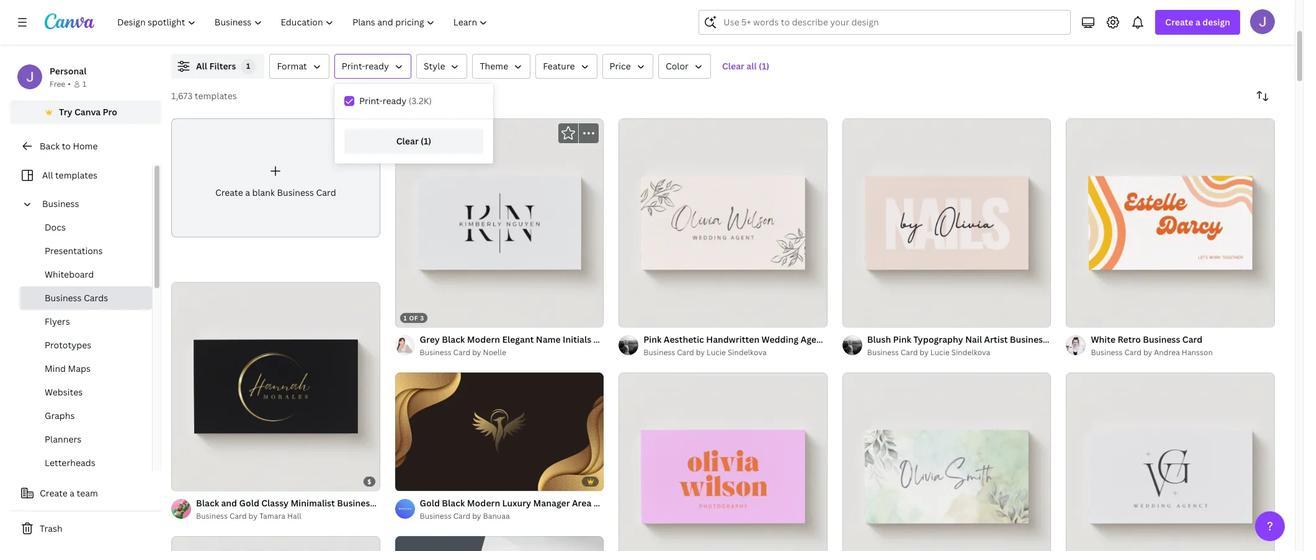 Task type: locate. For each thing, give the bounding box(es) containing it.
2 horizontal spatial a
[[1196, 16, 1200, 28]]

a inside dropdown button
[[1196, 16, 1200, 28]]

1 vertical spatial create
[[215, 187, 243, 199]]

by
[[472, 347, 481, 358], [920, 347, 929, 358], [696, 347, 705, 358], [1143, 347, 1152, 358], [249, 511, 257, 522], [472, 511, 481, 522]]

1 horizontal spatial to
[[400, 25, 409, 37]]

0 vertical spatial print-
[[342, 60, 365, 72]]

0 vertical spatial all
[[196, 60, 207, 72]]

0 horizontal spatial templates
[[55, 169, 97, 181]]

black inside black and gold classy minimalist business card business card by tamara hall
[[196, 498, 219, 509]]

ready left "(3.2k)" on the left of page
[[383, 95, 406, 107]]

customer
[[956, 25, 998, 37]]

a inside button
[[70, 488, 75, 499]]

theme
[[480, 60, 508, 72]]

docs link
[[20, 216, 152, 239]]

3
[[868, 313, 872, 322], [644, 313, 648, 322], [1091, 313, 1095, 322], [420, 314, 424, 322], [196, 477, 200, 486]]

0 vertical spatial ready
[[365, 60, 389, 72]]

print-
[[342, 60, 365, 72], [359, 95, 383, 107]]

a left blank
[[245, 187, 250, 199]]

1 horizontal spatial a
[[245, 187, 250, 199]]

to right "easy"
[[400, 25, 409, 37]]

sindelkova inside blush pink typography nail artist business card business card by lucie sindelkova
[[951, 347, 990, 358]]

whiteboard link
[[20, 263, 152, 287]]

black inside grey black modern elegant name initials monogram business card business card by noelle
[[442, 334, 465, 345]]

clear left all
[[722, 60, 744, 72]]

blush
[[867, 334, 891, 345]]

1 horizontal spatial create
[[215, 187, 243, 199]]

white
[[1091, 334, 1116, 345]]

1 lucie from the left
[[930, 347, 950, 358]]

lucie down handwritten
[[707, 347, 726, 358]]

$
[[367, 478, 372, 486]]

templates
[[195, 90, 237, 102], [55, 169, 97, 181]]

business up andrea
[[1143, 334, 1180, 345]]

0 horizontal spatial clear
[[396, 135, 419, 147]]

easy
[[378, 25, 397, 37]]

all templates
[[42, 169, 97, 181]]

create a team
[[40, 488, 98, 499]]

create left blank
[[215, 187, 243, 199]]

modern inside gold black modern luxury manager area business card business card by banuaa
[[467, 498, 500, 510]]

2 vertical spatial a
[[70, 488, 75, 499]]

business down $
[[337, 498, 374, 509]]

1 horizontal spatial sindelkova
[[951, 347, 990, 358]]

0 horizontal spatial a
[[70, 488, 75, 499]]

1 vertical spatial clear
[[396, 135, 419, 147]]

design
[[1203, 16, 1230, 28]]

2 vertical spatial create
[[40, 488, 68, 499]]

3 for grey
[[420, 314, 424, 322]]

modern up banuaa
[[467, 498, 500, 510]]

business up flyers
[[45, 292, 82, 304]]

0 horizontal spatial sindelkova
[[728, 347, 767, 358]]

business card by lucie sindelkova link down nail
[[867, 347, 1051, 359]]

1 of 3 for white
[[1075, 313, 1095, 322]]

0 horizontal spatial (1)
[[421, 135, 431, 147]]

and for fast and free standard shipping
[[784, 25, 800, 37]]

back to home link
[[10, 134, 161, 159]]

0 vertical spatial modern
[[467, 334, 500, 345]]

None search field
[[699, 10, 1071, 35]]

create left "team"
[[40, 488, 68, 499]]

1 pink from the left
[[893, 334, 911, 345]]

1 for grey black modern elegant name initials monogram business card
[[404, 314, 407, 322]]

gold black modern luxury manager area business card link
[[420, 497, 653, 511]]

create for create a blank business card
[[215, 187, 243, 199]]

jacob simon image
[[1250, 9, 1275, 34]]

templates down "back to home"
[[55, 169, 97, 181]]

business down grey
[[420, 347, 451, 358]]

business card by lucie sindelkova link down handwritten
[[643, 347, 827, 359]]

1 vertical spatial all
[[42, 169, 53, 181]]

filters
[[209, 60, 236, 72]]

all left filters
[[196, 60, 207, 72]]

retro
[[1118, 334, 1141, 345]]

templates for 1,673 templates
[[195, 90, 237, 102]]

Search search field
[[724, 11, 1063, 34]]

minimalist
[[291, 498, 335, 509]]

3 for pink
[[644, 313, 648, 322]]

of
[[857, 313, 866, 322], [633, 313, 642, 322], [1080, 313, 1089, 322], [409, 314, 418, 322], [185, 477, 195, 486], [409, 477, 418, 486]]

clear all (1)
[[722, 60, 769, 72]]

business down "white" on the right
[[1091, 347, 1123, 358]]

lucie for typography
[[930, 347, 950, 358]]

andrea
[[1154, 347, 1180, 358]]

business link
[[37, 192, 145, 216]]

1 of 3 link
[[395, 118, 604, 328], [619, 118, 827, 327], [842, 118, 1051, 327], [1066, 118, 1275, 327], [171, 282, 380, 491]]

0 vertical spatial templates
[[195, 90, 237, 102]]

hansson
[[1182, 347, 1213, 358]]

0 vertical spatial to
[[400, 25, 409, 37]]

2 pink from the left
[[643, 334, 662, 345]]

templates down all filters
[[195, 90, 237, 102]]

and inside black and gold classy minimalist business card business card by tamara hall
[[221, 498, 237, 509]]

print- right format "button"
[[342, 60, 365, 72]]

and left free
[[784, 25, 800, 37]]

create
[[1165, 16, 1193, 28], [215, 187, 243, 199], [40, 488, 68, 499]]

sindelkova inside pink aesthetic handwritten wedding agent business card business card by lucie sindelkova
[[728, 347, 767, 358]]

0 horizontal spatial pink
[[643, 334, 662, 345]]

by left banuaa
[[472, 511, 481, 522]]

business right area
[[594, 498, 631, 510]]

lucie down typography
[[930, 347, 950, 358]]

1 horizontal spatial pink
[[893, 334, 911, 345]]

1 horizontal spatial templates
[[195, 90, 237, 102]]

0 horizontal spatial gold
[[239, 498, 259, 509]]

0 vertical spatial create
[[1165, 16, 1193, 28]]

2 horizontal spatial and
[[784, 25, 800, 37]]

2 horizontal spatial create
[[1165, 16, 1193, 28]]

color
[[666, 60, 689, 72]]

1 of 3 link for modern
[[395, 118, 604, 328]]

business up "docs"
[[42, 198, 79, 210]]

1 of 3 for black
[[180, 477, 200, 486]]

sindelkova for typography
[[951, 347, 990, 358]]

lucie inside pink aesthetic handwritten wedding agent business card business card by lucie sindelkova
[[707, 347, 726, 358]]

orange modern fun photography business card image
[[619, 373, 827, 552]]

print-ready button
[[334, 54, 411, 79]]

pink right blush
[[893, 334, 911, 345]]

pink left aesthetic
[[643, 334, 662, 345]]

business down blush
[[867, 347, 899, 358]]

lucie inside blush pink typography nail artist business card business card by lucie sindelkova
[[930, 347, 950, 358]]

eco-
[[560, 25, 579, 37]]

a left design at right top
[[1196, 16, 1200, 28]]

modern up noelle
[[467, 334, 500, 345]]

print- inside print-ready button
[[342, 60, 365, 72]]

1 horizontal spatial lucie
[[930, 347, 950, 358]]

and right create
[[440, 25, 455, 37]]

1 vertical spatial ready
[[383, 95, 406, 107]]

try
[[59, 106, 72, 118]]

clear
[[722, 60, 744, 72], [396, 135, 419, 147]]

sindelkova down handwritten
[[728, 347, 767, 358]]

ready
[[365, 60, 389, 72], [383, 95, 406, 107]]

0 horizontal spatial all
[[42, 169, 53, 181]]

1,673 templates
[[171, 90, 237, 102]]

1 modern from the top
[[467, 334, 500, 345]]

grey
[[420, 334, 440, 345]]

clear (1) button
[[344, 129, 483, 154]]

shipping
[[861, 25, 897, 37]]

create left design at right top
[[1165, 16, 1193, 28]]

2 lucie from the left
[[707, 347, 726, 358]]

1 inside 1 filter options selected element
[[246, 61, 251, 71]]

ready down "easy"
[[365, 60, 389, 72]]

pink
[[893, 334, 911, 345], [643, 334, 662, 345]]

1 vertical spatial to
[[62, 140, 71, 152]]

easy to create and customize
[[378, 25, 501, 37]]

top level navigation element
[[109, 10, 498, 35]]

conscious,
[[579, 25, 624, 37]]

a left "team"
[[70, 488, 75, 499]]

business card by noelle link
[[420, 347, 604, 359]]

sindelkova down blush pink typography nail artist business card link
[[951, 347, 990, 358]]

trash
[[40, 523, 62, 535]]

1 vertical spatial a
[[245, 187, 250, 199]]

(1) down "(3.2k)" on the left of page
[[421, 135, 431, 147]]

all for all templates
[[42, 169, 53, 181]]

a for design
[[1196, 16, 1200, 28]]

flyers link
[[20, 310, 152, 334]]

nail
[[965, 334, 982, 345]]

websites
[[45, 387, 83, 398]]

by down aesthetic
[[696, 347, 705, 358]]

gold black modern luxury manager area business card image
[[395, 372, 604, 492]]

by down typography
[[920, 347, 929, 358]]

black for grey
[[442, 334, 465, 345]]

personal
[[50, 65, 86, 77]]

by down white retro business card link
[[1143, 347, 1152, 358]]

by left tamara in the left of the page
[[249, 511, 257, 522]]

create inside dropdown button
[[1165, 16, 1193, 28]]

free
[[50, 79, 65, 89]]

0 vertical spatial (1)
[[759, 60, 769, 72]]

of for black and gold classy minimalist business card
[[185, 477, 195, 486]]

1 filter options selected element
[[241, 59, 256, 74]]

to
[[400, 25, 409, 37], [62, 140, 71, 152]]

gold down "2"
[[420, 498, 440, 510]]

1 horizontal spatial and
[[440, 25, 455, 37]]

1 of 3
[[851, 313, 872, 322], [627, 313, 648, 322], [1075, 313, 1095, 322], [404, 314, 424, 322], [180, 477, 200, 486]]

of for pink aesthetic handwritten wedding agent business card
[[633, 313, 642, 322]]

2
[[420, 477, 424, 486]]

gold inside gold black modern luxury manager area business card business card by banuaa
[[420, 498, 440, 510]]

2 modern from the top
[[467, 498, 500, 510]]

2 business card by lucie sindelkova link from the left
[[643, 347, 827, 359]]

gold left classy
[[239, 498, 259, 509]]

by left noelle
[[472, 347, 481, 358]]

0 horizontal spatial and
[[221, 498, 237, 509]]

1 horizontal spatial (1)
[[759, 60, 769, 72]]

agent
[[801, 334, 825, 345]]

0 horizontal spatial create
[[40, 488, 68, 499]]

print- down print-ready button
[[359, 95, 383, 107]]

free •
[[50, 79, 71, 89]]

create a blank business card element
[[171, 118, 380, 238]]

1 sindelkova from the left
[[951, 347, 990, 358]]

presentations link
[[20, 239, 152, 263]]

1 inside 1 of 2 link
[[404, 477, 407, 486]]

gold black modern luxury manager area business card business card by banuaa
[[420, 498, 653, 522]]

and left classy
[[221, 498, 237, 509]]

1 horizontal spatial gold
[[420, 498, 440, 510]]

business card by lucie sindelkova link
[[867, 347, 1051, 359], [643, 347, 827, 359]]

by inside black and gold classy minimalist business card business card by tamara hall
[[249, 511, 257, 522]]

1 vertical spatial templates
[[55, 169, 97, 181]]

0 horizontal spatial to
[[62, 140, 71, 152]]

clear down print-ready (3.2k)
[[396, 135, 419, 147]]

all for all filters
[[196, 60, 207, 72]]

1 of 2
[[404, 477, 424, 486]]

1 horizontal spatial clear
[[722, 60, 744, 72]]

black inside gold black modern luxury manager area business card business card by banuaa
[[442, 498, 465, 510]]

create inside button
[[40, 488, 68, 499]]

price
[[610, 60, 631, 72]]

0 vertical spatial clear
[[722, 60, 744, 72]]

3 for white
[[1091, 313, 1095, 322]]

gold
[[239, 498, 259, 509], [420, 498, 440, 510]]

maps
[[68, 363, 91, 375]]

1 vertical spatial modern
[[467, 498, 500, 510]]

1 horizontal spatial business card by lucie sindelkova link
[[867, 347, 1051, 359]]

beige modern business card image
[[171, 537, 380, 552]]

artist
[[984, 334, 1008, 345]]

0 vertical spatial a
[[1196, 16, 1200, 28]]

1 vertical spatial print-
[[359, 95, 383, 107]]

1 horizontal spatial all
[[196, 60, 207, 72]]

black and gold classy minimalist business card image
[[171, 282, 380, 491]]

graphs link
[[20, 405, 152, 428]]

to right the back
[[62, 140, 71, 152]]

fast
[[764, 25, 782, 37]]

light green watercolor with flowers business card image
[[842, 373, 1051, 552]]

2 sindelkova from the left
[[728, 347, 767, 358]]

0 horizontal spatial business card by lucie sindelkova link
[[643, 347, 827, 359]]

ready for print-ready
[[365, 60, 389, 72]]

mind maps link
[[20, 357, 152, 381]]

monogram
[[593, 334, 639, 345]]

1 business card by lucie sindelkova link from the left
[[867, 347, 1051, 359]]

clear (1)
[[396, 135, 431, 147]]

modern inside grey black modern elegant name initials monogram business card business card by noelle
[[467, 334, 500, 345]]

(1) right all
[[759, 60, 769, 72]]

0 horizontal spatial lucie
[[707, 347, 726, 358]]

ready inside button
[[365, 60, 389, 72]]

all down the back
[[42, 169, 53, 181]]

1 of 3 link for handwritten
[[619, 118, 827, 327]]

1 for gold black modern luxury manager area business card
[[404, 477, 407, 486]]



Task type: vqa. For each thing, say whether or not it's contained in the screenshot.
Story's px
no



Task type: describe. For each thing, give the bounding box(es) containing it.
business card by lucie sindelkova link for typography
[[867, 347, 1051, 359]]

theme button
[[472, 54, 531, 79]]

tamara
[[259, 511, 285, 522]]

blush pink typography nail artist business card image
[[842, 118, 1051, 327]]

websites link
[[20, 381, 152, 405]]

customize
[[458, 25, 501, 37]]

business card by lucie sindelkova link for handwritten
[[643, 347, 827, 359]]

whiteboard
[[45, 269, 94, 280]]

modern for elegant
[[467, 334, 500, 345]]

team
[[77, 488, 98, 499]]

business down aesthetic
[[643, 347, 675, 358]]

business card by banuaa link
[[420, 511, 604, 523]]

feature
[[543, 60, 575, 72]]

3 for black
[[196, 477, 200, 486]]

by inside blush pink typography nail artist business card business card by lucie sindelkova
[[920, 347, 929, 358]]

standard
[[821, 25, 859, 37]]

create a blank business card link
[[171, 118, 380, 238]]

business right blank
[[277, 187, 314, 199]]

by inside grey black modern elegant name initials monogram business card business card by noelle
[[472, 347, 481, 358]]

canva
[[74, 106, 101, 118]]

1 of 3 for pink
[[627, 313, 648, 322]]

trash link
[[10, 517, 161, 542]]

1 of 3 link for business
[[1066, 118, 1275, 327]]

pink aesthetic handwritten wedding agent business card link
[[643, 333, 887, 347]]

create for create a design
[[1165, 16, 1193, 28]]

Sort by button
[[1250, 84, 1275, 109]]

back to home
[[40, 140, 98, 152]]

mind
[[45, 363, 66, 375]]

prints
[[679, 25, 704, 37]]

typography
[[913, 334, 963, 345]]

letterheads link
[[20, 452, 152, 475]]

3 for blush
[[868, 313, 872, 322]]

1 vertical spatial (1)
[[421, 135, 431, 147]]

neutral elegant minimalist wedding agency  business card image
[[1066, 373, 1275, 552]]

pink inside blush pink typography nail artist business card business card by lucie sindelkova
[[893, 334, 911, 345]]

templates for all templates
[[55, 169, 97, 181]]

banuaa
[[483, 511, 510, 522]]

•
[[68, 79, 71, 89]]

to for back
[[62, 140, 71, 152]]

a for team
[[70, 488, 75, 499]]

elegant
[[502, 334, 534, 345]]

by inside the "white retro business card business card by andrea hansson"
[[1143, 347, 1152, 358]]

white retro business card business card by andrea hansson
[[1091, 334, 1213, 358]]

1 for pink aesthetic handwritten wedding agent business card
[[627, 313, 631, 322]]

print- for print-ready (3.2k)
[[359, 95, 383, 107]]

blush pink typography nail artist business card link
[[867, 333, 1069, 347]]

black and gold classy minimalist business card business card by tamara hall
[[196, 498, 397, 522]]

guarantee
[[1045, 25, 1088, 37]]

eco-conscious, high-quality prints
[[560, 25, 704, 37]]

business down "2"
[[420, 511, 451, 522]]

letterheads
[[45, 457, 95, 469]]

by inside pink aesthetic handwritten wedding agent business card business card by lucie sindelkova
[[696, 347, 705, 358]]

wedding
[[762, 334, 799, 345]]

sindelkova for handwritten
[[728, 347, 767, 358]]

luxury
[[502, 498, 531, 510]]

initials
[[563, 334, 591, 345]]

gold inside black and gold classy minimalist business card business card by tamara hall
[[239, 498, 259, 509]]

planners
[[45, 434, 81, 445]]

white retro business card link
[[1091, 333, 1213, 347]]

of for blush pink typography nail artist business card
[[857, 313, 866, 322]]

pink aesthetic handwritten wedding agent business card business card by lucie sindelkova
[[643, 334, 887, 358]]

blank
[[252, 187, 275, 199]]

noelle
[[483, 347, 506, 358]]

business right artist
[[1010, 334, 1047, 345]]

style button
[[416, 54, 467, 79]]

1 of 3 for grey
[[404, 314, 424, 322]]

1 of 3 link for typography
[[842, 118, 1051, 327]]

price button
[[602, 54, 653, 79]]

create a blank business card
[[215, 187, 336, 199]]

high-
[[626, 25, 648, 37]]

business right monogram
[[641, 334, 678, 345]]

(3.2k)
[[409, 95, 432, 107]]

a for blank
[[245, 187, 250, 199]]

gray and white elegant consultant rounded business card landscape image
[[395, 537, 604, 552]]

1 for white retro business card
[[1075, 313, 1078, 322]]

1 for blush pink typography nail artist business card
[[851, 313, 855, 322]]

lucie for handwritten
[[707, 347, 726, 358]]

mind maps
[[45, 363, 91, 375]]

happiness
[[1000, 25, 1043, 37]]

format
[[277, 60, 307, 72]]

1,673
[[171, 90, 193, 102]]

1 of 2 link
[[395, 372, 604, 492]]

manager
[[533, 498, 570, 510]]

fast and free standard shipping
[[764, 25, 897, 37]]

to for easy
[[400, 25, 409, 37]]

1 of 3 for blush
[[851, 313, 872, 322]]

black for gold
[[442, 498, 465, 510]]

of for gold black modern luxury manager area business card
[[409, 477, 418, 486]]

clear for clear all (1)
[[722, 60, 744, 72]]

home
[[73, 140, 98, 152]]

format button
[[270, 54, 329, 79]]

of for white retro business card
[[1080, 313, 1089, 322]]

and for black and gold classy minimalist business card business card by tamara hall
[[221, 498, 237, 509]]

clear all (1) button
[[716, 54, 776, 79]]

try canva pro
[[59, 106, 117, 118]]

of for grey black modern elegant name initials monogram business card
[[409, 314, 418, 322]]

white retro business card image
[[1066, 118, 1275, 327]]

1 of 3 link for gold
[[171, 282, 380, 491]]

print- for print-ready
[[342, 60, 365, 72]]

cards
[[84, 292, 108, 304]]

prototypes link
[[20, 334, 152, 357]]

create a design
[[1165, 16, 1230, 28]]

by inside gold black modern luxury manager area business card business card by banuaa
[[472, 511, 481, 522]]

print-ready
[[342, 60, 389, 72]]

modern for luxury
[[467, 498, 500, 510]]

pink inside pink aesthetic handwritten wedding agent business card business card by lucie sindelkova
[[643, 334, 662, 345]]

presentations
[[45, 245, 103, 257]]

color button
[[658, 54, 711, 79]]

free
[[802, 25, 819, 37]]

style
[[424, 60, 445, 72]]

create a design button
[[1155, 10, 1240, 35]]

customer happiness guarantee
[[956, 25, 1088, 37]]

quality
[[648, 25, 677, 37]]

create a team button
[[10, 481, 161, 506]]

graphs
[[45, 410, 75, 422]]

create for create a team
[[40, 488, 68, 499]]

handwritten
[[706, 334, 760, 345]]

business cards
[[45, 292, 108, 304]]

hall
[[287, 511, 301, 522]]

blush pink typography nail artist business card business card by lucie sindelkova
[[867, 334, 1069, 358]]

pink aesthetic handwritten wedding agent business card image
[[619, 118, 827, 327]]

ready for print-ready (3.2k)
[[383, 95, 406, 107]]

1 for black and gold classy minimalist business card
[[180, 477, 184, 486]]

business left tamara in the left of the page
[[196, 511, 228, 522]]

business left blush
[[828, 334, 865, 345]]

all filters
[[196, 60, 236, 72]]

clear for clear (1)
[[396, 135, 419, 147]]

classy
[[261, 498, 289, 509]]

pro
[[103, 106, 117, 118]]

all templates link
[[17, 164, 145, 187]]



